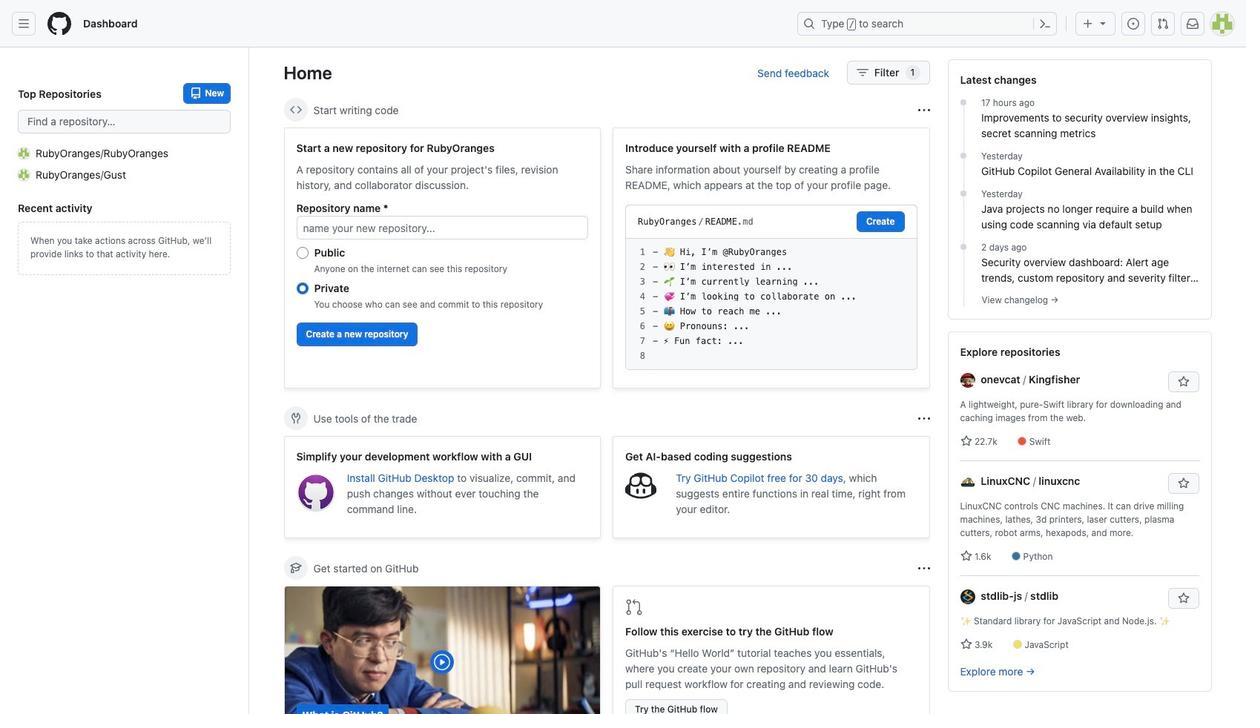 Task type: locate. For each thing, give the bounding box(es) containing it.
1 vertical spatial git pull request image
[[626, 599, 643, 617]]

3 dot fill image from the top
[[958, 241, 970, 253]]

@linuxcnc profile image
[[961, 475, 975, 490]]

1 star this repository image from the top
[[1178, 478, 1190, 490]]

git pull request image
[[1158, 18, 1169, 30], [626, 599, 643, 617]]

dot fill image
[[958, 150, 970, 162], [958, 188, 970, 200], [958, 241, 970, 253]]

2 why am i seeing this? image from the top
[[918, 563, 930, 575]]

git pull request image inside try the github flow element
[[626, 599, 643, 617]]

what is github? element
[[284, 586, 601, 715]]

star image down "@stdlib-js profile" image at the right of page
[[961, 639, 972, 651]]

tools image
[[290, 413, 302, 424]]

2 star image from the top
[[961, 639, 972, 651]]

0 vertical spatial why am i seeing this? image
[[918, 413, 930, 425]]

star image
[[961, 436, 972, 447], [961, 639, 972, 651]]

Top Repositories search field
[[18, 110, 231, 134]]

star image for "@stdlib-js profile" image at the right of page
[[961, 639, 972, 651]]

star this repository image
[[1178, 376, 1190, 388]]

introduce yourself with a profile readme element
[[613, 128, 930, 389]]

2 dot fill image from the top
[[958, 188, 970, 200]]

0 vertical spatial star image
[[961, 436, 972, 447]]

1 dot fill image from the top
[[958, 150, 970, 162]]

None submit
[[857, 211, 905, 232]]

0 vertical spatial git pull request image
[[1158, 18, 1169, 30]]

get ai-based coding suggestions element
[[613, 436, 930, 539]]

1 vertical spatial dot fill image
[[958, 188, 970, 200]]

star this repository image
[[1178, 478, 1190, 490], [1178, 593, 1190, 605]]

1 star image from the top
[[961, 436, 972, 447]]

1 horizontal spatial git pull request image
[[1158, 18, 1169, 30]]

1 vertical spatial why am i seeing this? image
[[918, 563, 930, 575]]

plus image
[[1083, 18, 1095, 30]]

1 vertical spatial star this repository image
[[1178, 593, 1190, 605]]

why am i seeing this? image
[[918, 413, 930, 425], [918, 563, 930, 575]]

0 horizontal spatial git pull request image
[[626, 599, 643, 617]]

what is github? image
[[285, 587, 600, 715]]

None radio
[[296, 247, 308, 259], [296, 283, 308, 295], [296, 247, 308, 259], [296, 283, 308, 295]]

start a new repository element
[[284, 128, 601, 389]]

0 vertical spatial star this repository image
[[1178, 478, 1190, 490]]

1 why am i seeing this? image from the top
[[918, 413, 930, 425]]

star image
[[961, 551, 972, 562]]

mortar board image
[[290, 562, 302, 574]]

gust image
[[18, 169, 30, 181]]

homepage image
[[47, 12, 71, 36]]

2 vertical spatial dot fill image
[[958, 241, 970, 253]]

2 star this repository image from the top
[[1178, 593, 1190, 605]]

star image up @linuxcnc profile image
[[961, 436, 972, 447]]

0 vertical spatial dot fill image
[[958, 150, 970, 162]]

none submit inside 'introduce yourself with a profile readme' element
[[857, 211, 905, 232]]

code image
[[290, 104, 302, 116]]

1 vertical spatial star image
[[961, 639, 972, 651]]



Task type: describe. For each thing, give the bounding box(es) containing it.
why am i seeing this? image
[[918, 104, 930, 116]]

explore repositories navigation
[[948, 332, 1212, 692]]

triangle down image
[[1098, 17, 1109, 29]]

dot fill image
[[958, 96, 970, 108]]

@stdlib-js profile image
[[961, 590, 975, 605]]

star this repository image for "@stdlib-js profile" image at the right of page
[[1178, 593, 1190, 605]]

why am i seeing this? image for try the github flow element
[[918, 563, 930, 575]]

play image
[[434, 654, 451, 672]]

command palette image
[[1040, 18, 1052, 30]]

explore element
[[948, 59, 1212, 715]]

issue opened image
[[1128, 18, 1140, 30]]

star this repository image for @linuxcnc profile image
[[1178, 478, 1190, 490]]

Find a repository… text field
[[18, 110, 231, 134]]

github desktop image
[[296, 473, 335, 512]]

try the github flow element
[[613, 586, 930, 715]]

rubyoranges image
[[18, 147, 30, 159]]

notifications image
[[1187, 18, 1199, 30]]

simplify your development workflow with a gui element
[[284, 436, 601, 539]]

why am i seeing this? image for get ai-based coding suggestions element
[[918, 413, 930, 425]]

@onevcat profile image
[[961, 373, 975, 388]]

star image for "@onevcat profile" icon
[[961, 436, 972, 447]]

name your new repository... text field
[[296, 216, 588, 240]]

filter image
[[857, 67, 869, 79]]



Task type: vqa. For each thing, say whether or not it's contained in the screenshot.
Why am I seeing this? icon
yes



